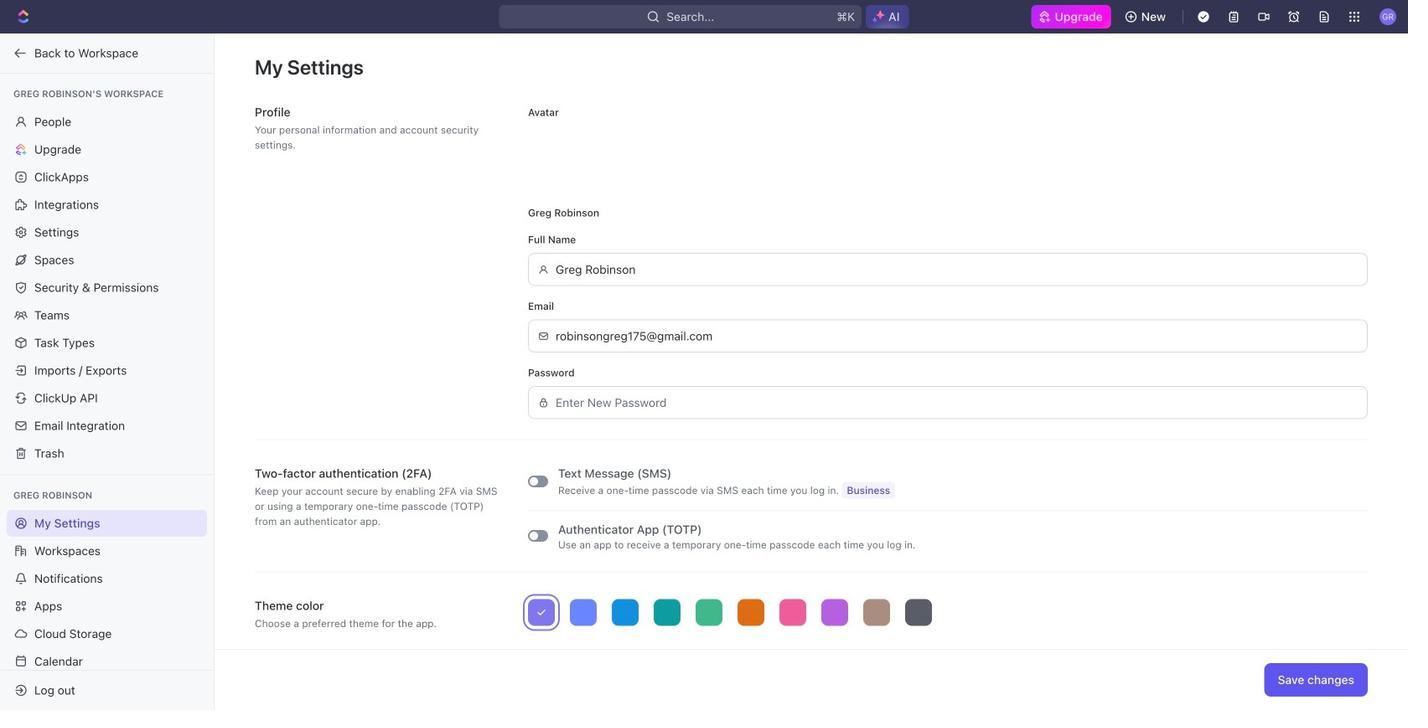 Task type: locate. For each thing, give the bounding box(es) containing it.
4 option from the left
[[654, 600, 681, 627]]

2 option from the left
[[570, 600, 597, 627]]

Enter Email text field
[[556, 321, 1358, 352]]

10 option from the left
[[905, 600, 932, 627]]

list box
[[528, 600, 1368, 627]]

available on business plans or higher element
[[842, 482, 895, 499]]

option
[[528, 600, 555, 627], [570, 600, 597, 627], [612, 600, 639, 627], [654, 600, 681, 627], [696, 600, 723, 627], [738, 600, 764, 627], [780, 600, 806, 627], [821, 600, 848, 627], [863, 600, 890, 627], [905, 600, 932, 627]]



Task type: describe. For each thing, give the bounding box(es) containing it.
3 option from the left
[[612, 600, 639, 627]]

8 option from the left
[[821, 600, 848, 627]]

9 option from the left
[[863, 600, 890, 627]]

6 option from the left
[[738, 600, 764, 627]]

5 option from the left
[[696, 600, 723, 627]]

Enter Username text field
[[556, 254, 1358, 285]]

Enter New Password text field
[[556, 387, 1358, 419]]

7 option from the left
[[780, 600, 806, 627]]

1 option from the left
[[528, 600, 555, 627]]



Task type: vqa. For each thing, say whether or not it's contained in the screenshot.
Search... text box
no



